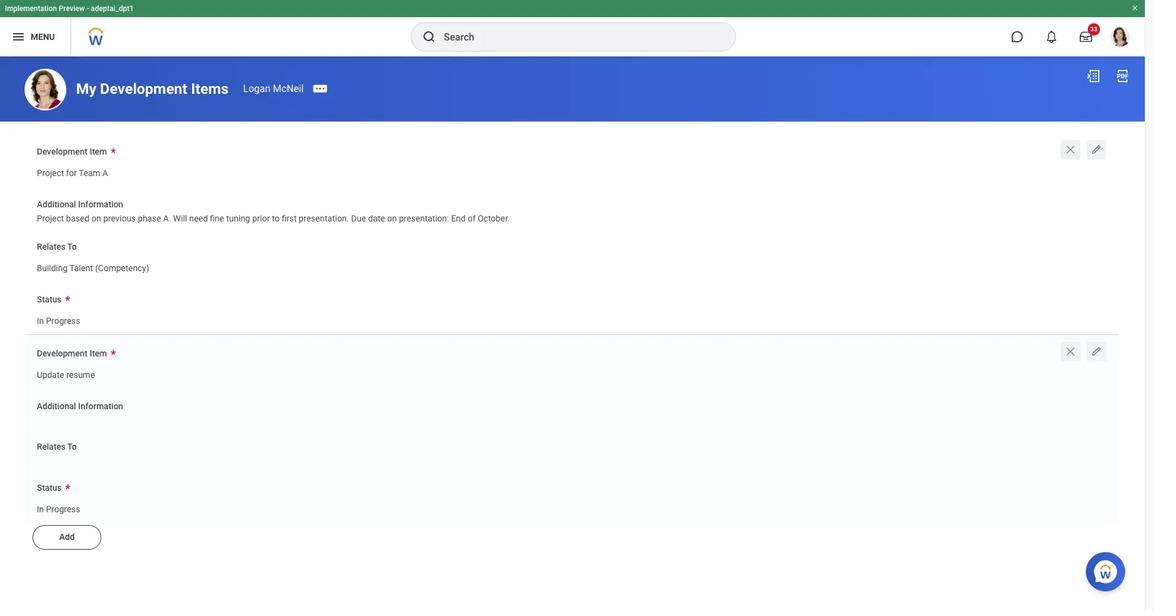 Task type: vqa. For each thing, say whether or not it's contained in the screenshot.


Task type: locate. For each thing, give the bounding box(es) containing it.
development item element
[[37, 160, 108, 183], [37, 362, 95, 385]]

relates down additional information
[[37, 442, 66, 452]]

to down additional information
[[67, 442, 77, 452]]

a
[[102, 168, 108, 178]]

close environment banner image
[[1131, 4, 1139, 12]]

additional information project based on previous phase a. will need fine tuning prior to first presentation. due date on presentation: end of october.
[[37, 200, 510, 224]]

relates to down additional information
[[37, 442, 77, 452]]

status down building
[[37, 295, 62, 305]]

development up the "project for team a" text field
[[37, 147, 87, 157]]

1 development item element from the top
[[37, 160, 108, 183]]

1 vertical spatial development item element
[[37, 362, 95, 385]]

2 additional from the top
[[37, 402, 76, 412]]

menu
[[31, 32, 55, 42]]

1 vertical spatial in progress
[[37, 504, 80, 514]]

development item up the "project for team a" text field
[[37, 147, 107, 157]]

development up update resume "text field"
[[37, 349, 87, 358]]

development item for for
[[37, 147, 107, 157]]

item up "a"
[[90, 147, 107, 157]]

in up add button
[[37, 504, 44, 514]]

2 development item element from the top
[[37, 362, 95, 385]]

need
[[189, 214, 208, 224]]

2 edit image from the top
[[1090, 346, 1103, 358]]

0 vertical spatial project
[[37, 168, 64, 178]]

information up previous
[[78, 200, 123, 210]]

logan
[[243, 83, 270, 95]]

progress for update
[[46, 504, 80, 514]]

item
[[90, 147, 107, 157], [90, 349, 107, 358]]

1 vertical spatial progress
[[46, 504, 80, 514]]

in progress text field up the add
[[37, 497, 80, 518]]

0 vertical spatial in progress
[[37, 316, 80, 326]]

additional inside additional information project based on previous phase a. will need fine tuning prior to first presentation. due date on presentation: end of october.
[[37, 200, 76, 210]]

in progress up the add
[[37, 504, 80, 514]]

1 vertical spatial development item
[[37, 349, 107, 358]]

a.
[[163, 214, 171, 224]]

progress up update resume "text field"
[[46, 316, 80, 326]]

information down resume
[[78, 402, 123, 412]]

1 vertical spatial status
[[37, 483, 62, 493]]

1 edit image from the top
[[1090, 144, 1103, 156]]

0 vertical spatial development item
[[37, 147, 107, 157]]

2 status element from the top
[[37, 496, 80, 519]]

0 vertical spatial relates to
[[37, 242, 77, 252]]

1 vertical spatial relates to
[[37, 442, 77, 452]]

in
[[37, 316, 44, 326], [37, 504, 44, 514]]

items
[[191, 80, 229, 97]]

progress for project
[[46, 316, 80, 326]]

1 in progress text field from the top
[[37, 309, 80, 330]]

inbox large image
[[1080, 31, 1092, 43]]

2 to from the top
[[67, 442, 77, 452]]

in progress
[[37, 316, 80, 326], [37, 504, 80, 514]]

update
[[37, 370, 64, 380]]

1 additional from the top
[[37, 200, 76, 210]]

status element down building
[[37, 308, 80, 331]]

information inside additional information project based on previous phase a. will need fine tuning prior to first presentation. due date on presentation: end of october.
[[78, 200, 123, 210]]

0 vertical spatial additional
[[37, 200, 76, 210]]

edit image right x image
[[1090, 346, 1103, 358]]

in progress up update resume "text field"
[[37, 316, 80, 326]]

additional up based
[[37, 200, 76, 210]]

additional
[[37, 200, 76, 210], [37, 402, 76, 412]]

fine
[[210, 214, 224, 224]]

development item element for 'status' element related to update
[[37, 362, 95, 385]]

1 development item from the top
[[37, 147, 107, 157]]

mcneil
[[273, 83, 304, 95]]

on right date
[[387, 214, 397, 224]]

status element up the add
[[37, 496, 80, 519]]

0 vertical spatial status element
[[37, 308, 80, 331]]

0 vertical spatial in
[[37, 316, 44, 326]]

development item
[[37, 147, 107, 157], [37, 349, 107, 358]]

1 vertical spatial project
[[37, 214, 64, 224]]

development item element containing update resume
[[37, 362, 95, 385]]

0 vertical spatial in progress text field
[[37, 309, 80, 330]]

Update resume text field
[[37, 363, 95, 384]]

1 vertical spatial edit image
[[1090, 346, 1103, 358]]

development item element containing project for team a
[[37, 160, 108, 183]]

view printable version (pdf) image
[[1115, 69, 1130, 83]]

status for project for team a
[[37, 295, 62, 305]]

0 vertical spatial edit image
[[1090, 144, 1103, 156]]

development item up update resume "text field"
[[37, 349, 107, 358]]

additional information
[[37, 402, 123, 412]]

development right my at the left top of page
[[100, 80, 187, 97]]

0 vertical spatial to
[[67, 242, 77, 252]]

edit image
[[1090, 144, 1103, 156], [1090, 346, 1103, 358]]

status up the add
[[37, 483, 62, 493]]

edit image right x icon
[[1090, 144, 1103, 156]]

1 vertical spatial to
[[67, 442, 77, 452]]

project left based
[[37, 214, 64, 224]]

project
[[37, 168, 64, 178], [37, 214, 64, 224]]

to up talent
[[67, 242, 77, 252]]

2 item from the top
[[90, 349, 107, 358]]

In Progress text field
[[37, 309, 80, 330], [37, 497, 80, 518]]

2 in from the top
[[37, 504, 44, 514]]

1 information from the top
[[78, 200, 123, 210]]

-
[[87, 4, 89, 13]]

0 vertical spatial progress
[[46, 316, 80, 326]]

relates to
[[37, 242, 77, 252], [37, 442, 77, 452]]

building talent (competency)
[[37, 263, 149, 273]]

information
[[78, 200, 123, 210], [78, 402, 123, 412]]

in progress text field down building
[[37, 309, 80, 330]]

1 in progress from the top
[[37, 316, 80, 326]]

phase
[[138, 214, 161, 224]]

development
[[100, 80, 187, 97], [37, 147, 87, 157], [37, 349, 87, 358]]

date
[[368, 214, 385, 224]]

implementation preview -   adeptai_dpt1
[[5, 4, 134, 13]]

item up resume
[[90, 349, 107, 358]]

presentation.
[[299, 214, 349, 224]]

additional down update
[[37, 402, 76, 412]]

2 relates to from the top
[[37, 442, 77, 452]]

status element for project
[[37, 308, 80, 331]]

2 in progress text field from the top
[[37, 497, 80, 518]]

1 status element from the top
[[37, 308, 80, 331]]

2 vertical spatial development
[[37, 349, 87, 358]]

relates to up building
[[37, 242, 77, 252]]

will
[[173, 214, 187, 224]]

logan mcneil link
[[243, 83, 304, 95]]

tuning
[[226, 214, 250, 224]]

2 status from the top
[[37, 483, 62, 493]]

status element
[[37, 308, 80, 331], [37, 496, 80, 519]]

0 vertical spatial information
[[78, 200, 123, 210]]

for
[[66, 168, 77, 178]]

1 vertical spatial in progress text field
[[37, 497, 80, 518]]

0 vertical spatial status
[[37, 295, 62, 305]]

relates
[[37, 242, 66, 252], [37, 442, 66, 452]]

on right based
[[91, 214, 101, 224]]

development item element for project 'status' element
[[37, 160, 108, 183]]

Project for Team A text field
[[37, 161, 108, 182]]

2 project from the top
[[37, 214, 64, 224]]

progress
[[46, 316, 80, 326], [46, 504, 80, 514]]

1 status from the top
[[37, 295, 62, 305]]

2 in progress from the top
[[37, 504, 80, 514]]

previous
[[103, 214, 136, 224]]

0 horizontal spatial on
[[91, 214, 101, 224]]

1 horizontal spatial on
[[387, 214, 397, 224]]

project left the for
[[37, 168, 64, 178]]

on
[[91, 214, 101, 224], [387, 214, 397, 224]]

employee's photo (logan mcneil) image
[[25, 69, 66, 111]]

1 in from the top
[[37, 316, 44, 326]]

relates up building
[[37, 242, 66, 252]]

in progress text field for project
[[37, 309, 80, 330]]

0 vertical spatial item
[[90, 147, 107, 157]]

1 to from the top
[[67, 242, 77, 252]]

1 vertical spatial in
[[37, 504, 44, 514]]

x image
[[1065, 144, 1077, 156]]

2 information from the top
[[78, 402, 123, 412]]

1 vertical spatial relates
[[37, 442, 66, 452]]

1 project from the top
[[37, 168, 64, 178]]

1 vertical spatial development
[[37, 147, 87, 157]]

1 item from the top
[[90, 147, 107, 157]]

0 vertical spatial development item element
[[37, 160, 108, 183]]

to
[[67, 242, 77, 252], [67, 442, 77, 452]]

edit image for project for team a
[[1090, 144, 1103, 156]]

1 progress from the top
[[46, 316, 80, 326]]

additional for additional information project based on previous phase a. will need fine tuning prior to first presentation. due date on presentation: end of october.
[[37, 200, 76, 210]]

prior
[[252, 214, 270, 224]]

item for project for team a
[[90, 147, 107, 157]]

in down building
[[37, 316, 44, 326]]

2 progress from the top
[[46, 504, 80, 514]]

0 vertical spatial relates
[[37, 242, 66, 252]]

team
[[79, 168, 100, 178]]

search image
[[422, 29, 436, 44]]

item for update resume
[[90, 349, 107, 358]]

1 vertical spatial information
[[78, 402, 123, 412]]

status
[[37, 295, 62, 305], [37, 483, 62, 493]]

1 vertical spatial item
[[90, 349, 107, 358]]

1 vertical spatial status element
[[37, 496, 80, 519]]

building
[[37, 263, 68, 273]]

1 vertical spatial additional
[[37, 402, 76, 412]]

progress up the add
[[46, 504, 80, 514]]

2 development item from the top
[[37, 349, 107, 358]]

(competency)
[[95, 263, 149, 273]]



Task type: describe. For each thing, give the bounding box(es) containing it.
in progress text field for update
[[37, 497, 80, 518]]

information for additional information
[[78, 402, 123, 412]]

adeptai_dpt1
[[91, 4, 134, 13]]

2 on from the left
[[387, 214, 397, 224]]

october.
[[478, 214, 510, 224]]

menu banner
[[0, 0, 1145, 56]]

profile logan mcneil image
[[1111, 27, 1130, 49]]

1 relates to from the top
[[37, 242, 77, 252]]

due
[[351, 214, 366, 224]]

project inside additional information project based on previous phase a. will need fine tuning prior to first presentation. due date on presentation: end of october.
[[37, 214, 64, 224]]

x image
[[1065, 346, 1077, 358]]

to
[[272, 214, 280, 224]]

relates to element
[[37, 255, 149, 278]]

presentation:
[[399, 214, 449, 224]]

update resume
[[37, 370, 95, 380]]

33 button
[[1073, 23, 1100, 50]]

preview
[[59, 4, 85, 13]]

justify image
[[11, 29, 26, 44]]

development for update resume
[[37, 349, 87, 358]]

add
[[59, 532, 75, 542]]

resume
[[66, 370, 95, 380]]

project for team a
[[37, 168, 108, 178]]

implementation
[[5, 4, 57, 13]]

33
[[1090, 26, 1098, 33]]

my development items main content
[[0, 56, 1145, 567]]

additional for additional information
[[37, 402, 76, 412]]

in progress for update
[[37, 504, 80, 514]]

Search Workday  search field
[[444, 23, 710, 50]]

my development items
[[76, 80, 229, 97]]

2 relates from the top
[[37, 442, 66, 452]]

end
[[451, 214, 466, 224]]

status element for update
[[37, 496, 80, 519]]

first
[[282, 214, 297, 224]]

talent
[[70, 263, 93, 273]]

development item for resume
[[37, 349, 107, 358]]

in for project
[[37, 316, 44, 326]]

in for update
[[37, 504, 44, 514]]

add button
[[33, 526, 101, 550]]

0 vertical spatial development
[[100, 80, 187, 97]]

logan mcneil
[[243, 83, 304, 95]]

based
[[66, 214, 89, 224]]

in progress for project
[[37, 316, 80, 326]]

of
[[468, 214, 476, 224]]

1 on from the left
[[91, 214, 101, 224]]

my
[[76, 80, 96, 97]]

Building Talent (Competency) text field
[[37, 256, 149, 277]]

project inside text field
[[37, 168, 64, 178]]

information for additional information project based on previous phase a. will need fine tuning prior to first presentation. due date on presentation: end of october.
[[78, 200, 123, 210]]

edit image for update resume
[[1090, 346, 1103, 358]]

notifications large image
[[1046, 31, 1058, 43]]

export to excel image
[[1086, 69, 1101, 83]]

menu button
[[0, 17, 71, 56]]

status for update resume
[[37, 483, 62, 493]]

development for project for team a
[[37, 147, 87, 157]]

1 relates from the top
[[37, 242, 66, 252]]



